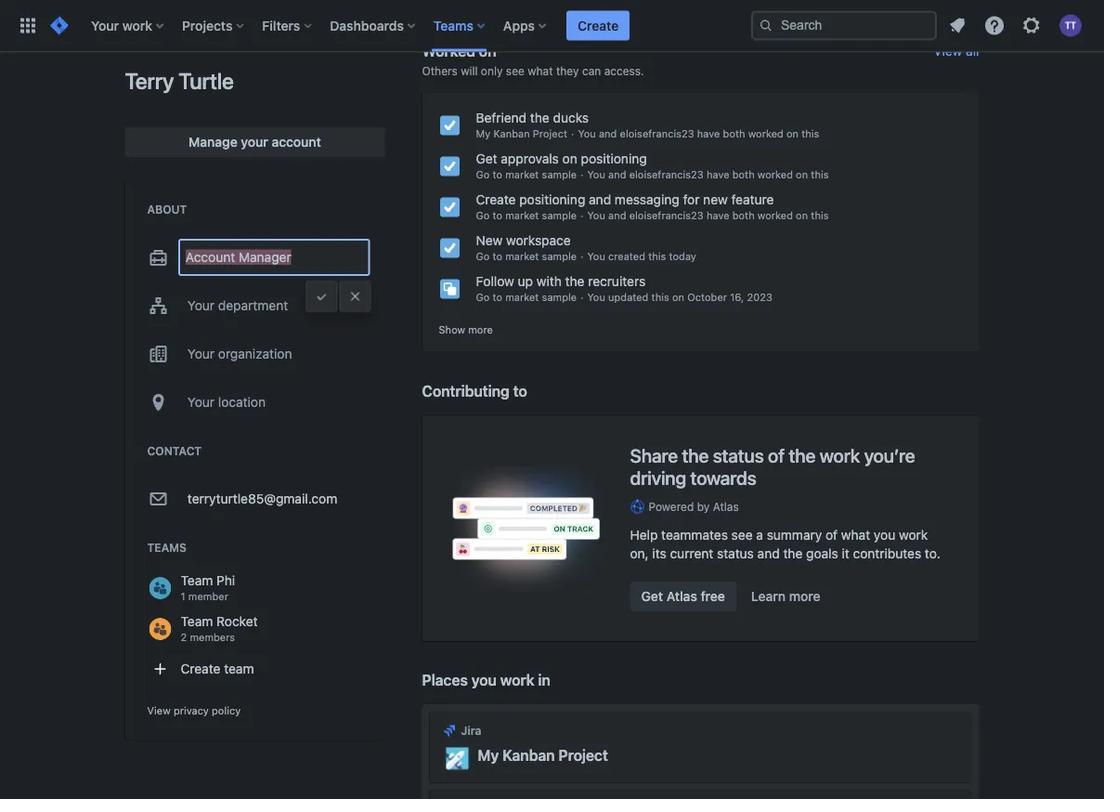 Task type: locate. For each thing, give the bounding box(es) containing it.
rocket
[[217, 614, 258, 629]]

team
[[181, 573, 213, 588], [181, 614, 213, 629]]

create up new
[[476, 192, 516, 207]]

you and eloisefrancis23 have both worked on this down new
[[588, 210, 829, 222]]

kanban down in
[[503, 747, 555, 764]]

jira
[[461, 724, 482, 737]]

my down jira in the left of the page
[[478, 747, 499, 764]]

more right learn
[[790, 589, 821, 604]]

towards
[[691, 467, 757, 489]]

appswitcher icon image
[[17, 14, 39, 37]]

to for create
[[493, 210, 503, 222]]

only
[[481, 64, 503, 77]]

3 go to market sample from the top
[[476, 250, 577, 263]]

1 vertical spatial positioning
[[520, 192, 586, 207]]

both for messaging
[[733, 210, 755, 222]]

you for on
[[588, 169, 606, 181]]

you and eloisefrancis23 have both worked on this up new
[[588, 169, 829, 181]]

teams inside popup button
[[434, 18, 474, 33]]

powered by atlas link
[[631, 499, 950, 515]]

2 vertical spatial have
[[707, 210, 730, 222]]

work up terry
[[122, 18, 152, 33]]

status right "current" at the right bottom of page
[[717, 546, 754, 561]]

and down create positioning and messaging for new feature
[[609, 210, 627, 222]]

and
[[599, 128, 617, 140], [609, 169, 627, 181], [589, 192, 612, 207], [609, 210, 627, 222], [758, 546, 780, 561]]

go to market sample down new workspace
[[476, 250, 577, 263]]

status up towards
[[713, 445, 764, 467]]

0 vertical spatial team
[[181, 573, 213, 588]]

you created this today
[[588, 250, 697, 263]]

1 vertical spatial what
[[842, 527, 871, 543]]

help image
[[984, 14, 1006, 37]]

2 market from the top
[[506, 210, 539, 222]]

0 horizontal spatial of
[[769, 445, 785, 467]]

jira software image
[[48, 14, 71, 37]]

1 team from the top
[[181, 573, 213, 588]]

project
[[533, 128, 568, 140], [559, 747, 608, 764]]

go to market sample
[[476, 169, 577, 181], [476, 210, 577, 222], [476, 250, 577, 263], [476, 291, 577, 303]]

create up 'can'
[[578, 18, 619, 33]]

what up it
[[842, 527, 871, 543]]

my down befriend
[[476, 128, 491, 140]]

team up 2
[[181, 614, 213, 629]]

view left privacy
[[147, 704, 171, 716]]

0 vertical spatial eloisefrancis23
[[620, 128, 695, 140]]

1 vertical spatial you
[[472, 671, 497, 689]]

market up new workspace
[[506, 210, 539, 222]]

your for your organization
[[188, 346, 215, 361]]

1 horizontal spatial you
[[874, 527, 896, 543]]

go to market sample up new workspace
[[476, 210, 577, 222]]

your
[[241, 134, 268, 150]]

your left department
[[188, 298, 215, 313]]

both
[[723, 128, 746, 140], [733, 169, 755, 181], [733, 210, 755, 222]]

0 vertical spatial project
[[533, 128, 568, 140]]

create team
[[181, 661, 254, 677]]

1 vertical spatial worked
[[758, 169, 794, 181]]

sample for with
[[542, 291, 577, 303]]

powered
[[649, 500, 694, 513]]

1 vertical spatial have
[[707, 169, 730, 181]]

0 vertical spatial create
[[578, 18, 619, 33]]

atlas image
[[631, 499, 645, 514]]

my kanban project down in
[[478, 747, 608, 764]]

2 sample from the top
[[542, 210, 577, 222]]

department
[[218, 298, 288, 313]]

and for on
[[609, 169, 627, 181]]

get inside get atlas free button
[[642, 589, 664, 604]]

1 horizontal spatial more
[[790, 589, 821, 604]]

you up create positioning and messaging for new feature
[[588, 169, 606, 181]]

teams up 1 on the bottom left of the page
[[147, 541, 187, 554]]

you left the created
[[588, 250, 606, 263]]

to down the follow on the left of the page
[[493, 291, 503, 303]]

and inside help teammates see a summary of what you work on, its current status and the goals it contributes to.
[[758, 546, 780, 561]]

my kanban project down befriend the ducks
[[476, 128, 568, 140]]

befriend the ducks
[[476, 110, 589, 125]]

in
[[538, 671, 551, 689]]

see left a
[[732, 527, 753, 543]]

1 horizontal spatial of
[[826, 527, 838, 543]]

and up the get approvals on positioning
[[599, 128, 617, 140]]

work up to.
[[900, 527, 929, 543]]

0 horizontal spatial see
[[506, 64, 525, 77]]

what left they
[[528, 64, 553, 77]]

go down new
[[476, 250, 490, 263]]

get atlas free button
[[631, 582, 737, 611]]

1 vertical spatial my kanban project
[[478, 747, 608, 764]]

kanban
[[494, 128, 530, 140], [503, 747, 555, 764]]

view left all
[[934, 43, 963, 59]]

create inside primary element
[[578, 18, 619, 33]]

see inside help teammates see a summary of what you work on, its current status and the goals it contributes to.
[[732, 527, 753, 543]]

create for create team
[[181, 661, 221, 677]]

get approvals on positioning
[[476, 151, 647, 166]]

go for new workspace
[[476, 250, 490, 263]]

team for team rocket
[[181, 614, 213, 629]]

3 market from the top
[[506, 250, 539, 263]]

contact
[[147, 444, 202, 457]]

market down new workspace
[[506, 250, 539, 263]]

1 vertical spatial my
[[478, 747, 499, 764]]

work left you're
[[820, 445, 861, 467]]

turtle
[[179, 68, 234, 94]]

team inside team phi 1 member
[[181, 573, 213, 588]]

ducks
[[553, 110, 589, 125]]

0 horizontal spatial what
[[528, 64, 553, 77]]

0 horizontal spatial create
[[181, 661, 221, 677]]

0 vertical spatial teams
[[434, 18, 474, 33]]

free
[[701, 589, 726, 604]]

market for positioning
[[506, 210, 539, 222]]

teams
[[434, 18, 474, 33], [147, 541, 187, 554]]

4 go from the top
[[476, 291, 490, 303]]

share
[[631, 445, 678, 467]]

1 horizontal spatial atlas
[[713, 500, 740, 513]]

get left approvals
[[476, 151, 498, 166]]

worked for positioning
[[758, 169, 794, 181]]

your work
[[91, 18, 152, 33]]

jira image
[[443, 723, 458, 738], [443, 723, 458, 738]]

1 vertical spatial view
[[147, 704, 171, 716]]

4 go to market sample from the top
[[476, 291, 577, 303]]

work
[[122, 18, 152, 33], [820, 445, 861, 467], [900, 527, 929, 543], [501, 671, 535, 689]]

atlas inside get atlas free button
[[667, 589, 698, 604]]

member
[[188, 591, 228, 603]]

0 vertical spatial you
[[874, 527, 896, 543]]

sample for on
[[542, 169, 577, 181]]

get down its
[[642, 589, 664, 604]]

worked
[[749, 128, 784, 140], [758, 169, 794, 181], [758, 210, 794, 222]]

go to market sample down up
[[476, 291, 577, 303]]

sample up follow up with the recruiters
[[542, 250, 577, 263]]

my kanban project
[[476, 128, 568, 140], [478, 747, 608, 764]]

on
[[479, 42, 497, 60], [787, 128, 799, 140], [563, 151, 578, 166], [796, 169, 809, 181], [796, 210, 809, 222], [673, 291, 685, 303]]

go to market sample for up
[[476, 291, 577, 303]]

2 go to market sample from the top
[[476, 210, 577, 222]]

atlas right by
[[713, 500, 740, 513]]

this for befriend the ducks
[[802, 128, 820, 140]]

3 go from the top
[[476, 250, 490, 263]]

go to market sample for workspace
[[476, 250, 577, 263]]

help
[[631, 527, 658, 543]]

team up member
[[181, 573, 213, 588]]

sample down follow up with the recruiters
[[542, 291, 577, 303]]

go for follow up with the recruiters
[[476, 291, 490, 303]]

0 vertical spatial of
[[769, 445, 785, 467]]

your department
[[188, 298, 288, 313]]

have
[[698, 128, 721, 140], [707, 169, 730, 181], [707, 210, 730, 222]]

dashboards
[[330, 18, 404, 33]]

positioning
[[581, 151, 647, 166], [520, 192, 586, 207]]

you down create positioning and messaging for new feature
[[588, 210, 606, 222]]

of inside help teammates see a summary of what you work on, its current status and the goals it contributes to.
[[826, 527, 838, 543]]

about
[[147, 203, 187, 216]]

0 vertical spatial view
[[934, 43, 963, 59]]

to down approvals
[[493, 169, 503, 181]]

1 vertical spatial eloisefrancis23
[[630, 169, 704, 181]]

0 vertical spatial get
[[476, 151, 498, 166]]

atlas left free
[[667, 589, 698, 604]]

team inside team rocket 2 members
[[181, 614, 213, 629]]

to down new
[[493, 250, 503, 263]]

1 market from the top
[[506, 169, 539, 181]]

you inside help teammates see a summary of what you work on, its current status and the goals it contributes to.
[[874, 527, 896, 543]]

banner containing your work
[[0, 0, 1105, 52]]

of
[[769, 445, 785, 467], [826, 527, 838, 543]]

contributing
[[422, 382, 510, 400]]

this
[[802, 128, 820, 140], [812, 169, 829, 181], [812, 210, 829, 222], [649, 250, 667, 263], [652, 291, 670, 303]]

see right the only
[[506, 64, 525, 77]]

1 go to market sample from the top
[[476, 169, 577, 181]]

1 horizontal spatial create
[[476, 192, 516, 207]]

go
[[476, 169, 490, 181], [476, 210, 490, 222], [476, 250, 490, 263], [476, 291, 490, 303]]

market down approvals
[[506, 169, 539, 181]]

your left "organization"
[[188, 346, 215, 361]]

policy
[[212, 704, 241, 716]]

get atlas free
[[642, 589, 726, 604]]

1 vertical spatial atlas
[[667, 589, 698, 604]]

eloisefrancis23 for positioning
[[630, 169, 704, 181]]

market down up
[[506, 291, 539, 303]]

1 vertical spatial of
[[826, 527, 838, 543]]

both for positioning
[[733, 169, 755, 181]]

0 horizontal spatial get
[[476, 151, 498, 166]]

1 vertical spatial get
[[642, 589, 664, 604]]

1 vertical spatial both
[[733, 169, 755, 181]]

you
[[874, 527, 896, 543], [472, 671, 497, 689]]

your profile and settings image
[[1060, 14, 1083, 37]]

positioning down the get approvals on positioning
[[520, 192, 586, 207]]

atlas
[[713, 500, 740, 513], [667, 589, 698, 604]]

go to market sample down approvals
[[476, 169, 577, 181]]

you down recruiters
[[588, 291, 606, 303]]

kanban down befriend
[[494, 128, 530, 140]]

view for view privacy policy
[[147, 704, 171, 716]]

to up new
[[493, 210, 503, 222]]

2 go from the top
[[476, 210, 490, 222]]

you right places
[[472, 671, 497, 689]]

the inside help teammates see a summary of what you work on, its current status and the goals it contributes to.
[[784, 546, 803, 561]]

2 horizontal spatial create
[[578, 18, 619, 33]]

kanban inside "link"
[[503, 747, 555, 764]]

what inside help teammates see a summary of what you work on, its current status and the goals it contributes to.
[[842, 527, 871, 543]]

4 market from the top
[[506, 291, 539, 303]]

0 horizontal spatial teams
[[147, 541, 187, 554]]

for
[[683, 192, 700, 207]]

show
[[439, 323, 466, 335]]

1 horizontal spatial see
[[732, 527, 753, 543]]

more
[[469, 323, 493, 335], [790, 589, 821, 604]]

sample down the get approvals on positioning
[[542, 169, 577, 181]]

1 vertical spatial create
[[476, 192, 516, 207]]

2 vertical spatial create
[[181, 661, 221, 677]]

go down the follow on the left of the page
[[476, 291, 490, 303]]

1 horizontal spatial view
[[934, 43, 963, 59]]

you down ducks
[[578, 128, 596, 140]]

2 vertical spatial worked
[[758, 210, 794, 222]]

you and eloisefrancis23 have both worked on this for messaging
[[588, 210, 829, 222]]

follow up with the recruiters
[[476, 274, 646, 289]]

2 vertical spatial you and eloisefrancis23 have both worked on this
[[588, 210, 829, 222]]

go up new
[[476, 210, 490, 222]]

you up contributes on the bottom of the page
[[874, 527, 896, 543]]

your right jira software icon
[[91, 18, 119, 33]]

go down befriend
[[476, 169, 490, 181]]

1 vertical spatial see
[[732, 527, 753, 543]]

your inside dropdown button
[[91, 18, 119, 33]]

sample up workspace
[[542, 210, 577, 222]]

0 vertical spatial see
[[506, 64, 525, 77]]

dashboards button
[[325, 11, 423, 40]]

0 vertical spatial atlas
[[713, 500, 740, 513]]

banner
[[0, 0, 1105, 52]]

the down summary
[[784, 546, 803, 561]]

0 vertical spatial status
[[713, 445, 764, 467]]

and down a
[[758, 546, 780, 561]]

the up powered by atlas link
[[789, 445, 816, 467]]

messaging
[[615, 192, 680, 207]]

1 go from the top
[[476, 169, 490, 181]]

and up create positioning and messaging for new feature
[[609, 169, 627, 181]]

learn
[[752, 589, 786, 604]]

approvals
[[501, 151, 559, 166]]

4 sample from the top
[[542, 291, 577, 303]]

the up towards
[[683, 445, 709, 467]]

2023
[[748, 291, 773, 303]]

more inside button
[[790, 589, 821, 604]]

more right the show
[[469, 323, 493, 335]]

of up goals
[[826, 527, 838, 543]]

you
[[578, 128, 596, 140], [588, 169, 606, 181], [588, 210, 606, 222], [588, 250, 606, 263], [588, 291, 606, 303]]

manage your account
[[189, 134, 321, 150]]

you and eloisefrancis23 have both worked on this up 'for'
[[578, 128, 820, 140]]

1 vertical spatial team
[[181, 614, 213, 629]]

2 vertical spatial eloisefrancis23
[[630, 210, 704, 222]]

1 vertical spatial more
[[790, 589, 821, 604]]

3 sample from the top
[[542, 250, 577, 263]]

0 horizontal spatial more
[[469, 323, 493, 335]]

help teammates see a summary of what you work on, its current status and the goals it contributes to.
[[631, 527, 941, 561]]

confirm image
[[315, 289, 329, 304]]

1 vertical spatial project
[[559, 747, 608, 764]]

0 vertical spatial more
[[469, 323, 493, 335]]

2 team from the top
[[181, 614, 213, 629]]

1 vertical spatial you and eloisefrancis23 have both worked on this
[[588, 169, 829, 181]]

cancel image
[[348, 289, 363, 304]]

befriend
[[476, 110, 527, 125]]

2 vertical spatial both
[[733, 210, 755, 222]]

Your job title field
[[180, 241, 368, 274]]

1 vertical spatial status
[[717, 546, 754, 561]]

1 vertical spatial kanban
[[503, 747, 555, 764]]

eloisefrancis23
[[620, 128, 695, 140], [630, 169, 704, 181], [630, 210, 704, 222]]

view all link
[[934, 43, 980, 59]]

teammates
[[662, 527, 728, 543]]

0 horizontal spatial you
[[472, 671, 497, 689]]

eloisefrancis23 for messaging
[[630, 210, 704, 222]]

created
[[609, 250, 646, 263]]

of up powered by atlas link
[[769, 445, 785, 467]]

atlas inside powered by atlas link
[[713, 500, 740, 513]]

0 horizontal spatial atlas
[[667, 589, 698, 604]]

market for up
[[506, 291, 539, 303]]

create down members
[[181, 661, 221, 677]]

your location
[[188, 394, 266, 410]]

your left location
[[188, 394, 215, 410]]

0 horizontal spatial view
[[147, 704, 171, 716]]

what
[[528, 64, 553, 77], [842, 527, 871, 543]]

1 horizontal spatial teams
[[434, 18, 474, 33]]

positioning up create positioning and messaging for new feature
[[581, 151, 647, 166]]

1 sample from the top
[[542, 169, 577, 181]]

get for get approvals on positioning
[[476, 151, 498, 166]]

1 horizontal spatial what
[[842, 527, 871, 543]]

1 horizontal spatial get
[[642, 589, 664, 604]]

get
[[476, 151, 498, 166], [642, 589, 664, 604]]

my
[[476, 128, 491, 140], [478, 747, 499, 764]]

work inside share the status of the work you're driving towards
[[820, 445, 861, 467]]

teams up worked
[[434, 18, 474, 33]]

go for get approvals on positioning
[[476, 169, 490, 181]]

the right with
[[566, 274, 585, 289]]



Task type: describe. For each thing, give the bounding box(es) containing it.
0 vertical spatial both
[[723, 128, 746, 140]]

16,
[[731, 291, 745, 303]]

project inside "link"
[[559, 747, 608, 764]]

follow
[[476, 274, 515, 289]]

status inside share the status of the work you're driving towards
[[713, 445, 764, 467]]

and for and
[[609, 210, 627, 222]]

its
[[653, 546, 667, 561]]

new workspace
[[476, 233, 571, 248]]

view privacy policy link
[[147, 704, 241, 716]]

team
[[224, 661, 254, 677]]

organization
[[218, 346, 292, 361]]

of inside share the status of the work you're driving towards
[[769, 445, 785, 467]]

settings image
[[1021, 14, 1044, 37]]

0 vertical spatial what
[[528, 64, 553, 77]]

new
[[704, 192, 728, 207]]

status inside help teammates see a summary of what you work on, its current status and the goals it contributes to.
[[717, 546, 754, 561]]

your for your department
[[188, 298, 215, 313]]

places you work in
[[422, 671, 551, 689]]

contributes
[[854, 546, 922, 561]]

terry
[[125, 68, 174, 94]]

all
[[967, 43, 980, 59]]

show more
[[439, 323, 493, 335]]

team phi 1 member
[[181, 573, 235, 603]]

0 vertical spatial kanban
[[494, 128, 530, 140]]

october
[[688, 291, 728, 303]]

view privacy policy
[[147, 704, 241, 716]]

create team image
[[153, 662, 168, 677]]

your work button
[[85, 11, 171, 40]]

view all
[[934, 43, 980, 59]]

view for view all
[[934, 43, 963, 59]]

the left ducks
[[531, 110, 550, 125]]

create for create positioning and messaging for new feature
[[476, 192, 516, 207]]

can
[[583, 64, 602, 77]]

0 vertical spatial have
[[698, 128, 721, 140]]

create button
[[567, 11, 630, 40]]

driving
[[631, 467, 687, 489]]

contributing to
[[422, 382, 528, 400]]

team for team phi
[[181, 573, 213, 588]]

access.
[[605, 64, 645, 77]]

my kanban project link
[[478, 746, 608, 765]]

more for learn more
[[790, 589, 821, 604]]

powered by atlas
[[649, 500, 740, 513]]

it
[[842, 546, 850, 561]]

0 vertical spatial my kanban project
[[476, 128, 568, 140]]

your for your work
[[91, 18, 119, 33]]

work left in
[[501, 671, 535, 689]]

0 vertical spatial you and eloisefrancis23 have both worked on this
[[578, 128, 820, 140]]

teams button
[[428, 11, 492, 40]]

go to market sample for positioning
[[476, 210, 577, 222]]

2
[[181, 631, 187, 644]]

primary element
[[11, 0, 752, 52]]

you for ducks
[[578, 128, 596, 140]]

create team button
[[147, 651, 363, 689]]

and left messaging
[[589, 192, 612, 207]]

manage
[[189, 134, 238, 150]]

you're
[[865, 445, 916, 467]]

they
[[557, 64, 580, 77]]

by
[[698, 500, 710, 513]]

feature
[[732, 192, 774, 207]]

learn more button
[[741, 582, 832, 611]]

today
[[670, 250, 697, 263]]

this for get approvals on positioning
[[812, 169, 829, 181]]

recruiters
[[588, 274, 646, 289]]

to for new
[[493, 250, 503, 263]]

to.
[[926, 546, 941, 561]]

and for ducks
[[599, 128, 617, 140]]

work inside help teammates see a summary of what you work on, its current status and the goals it contributes to.
[[900, 527, 929, 543]]

worked
[[422, 42, 476, 60]]

phi
[[217, 573, 235, 588]]

jira software image
[[48, 14, 71, 37]]

others
[[422, 64, 458, 77]]

location
[[218, 394, 266, 410]]

create for create
[[578, 18, 619, 33]]

on,
[[631, 546, 649, 561]]

go for create positioning and messaging for new feature
[[476, 210, 490, 222]]

you for and
[[588, 210, 606, 222]]

Search field
[[752, 11, 938, 40]]

up
[[518, 274, 533, 289]]

your for your location
[[188, 394, 215, 410]]

worked for messaging
[[758, 210, 794, 222]]

to for get
[[493, 169, 503, 181]]

work inside dropdown button
[[122, 18, 152, 33]]

apps
[[504, 18, 535, 33]]

filters
[[262, 18, 300, 33]]

show more link
[[439, 322, 493, 337]]

to right contributing
[[513, 382, 528, 400]]

search image
[[759, 18, 774, 33]]

1 vertical spatial teams
[[147, 541, 187, 554]]

have for messaging
[[707, 210, 730, 222]]

notifications image
[[947, 14, 969, 37]]

a
[[757, 527, 764, 543]]

create positioning and messaging for new feature
[[476, 192, 774, 207]]

updated
[[609, 291, 649, 303]]

members
[[190, 631, 235, 644]]

your organization
[[188, 346, 292, 361]]

will
[[461, 64, 478, 77]]

you updated this on october 16, 2023
[[588, 291, 773, 303]]

0 vertical spatial positioning
[[581, 151, 647, 166]]

account
[[272, 134, 321, 150]]

0 vertical spatial worked
[[749, 128, 784, 140]]

others will only see what they can access.
[[422, 64, 645, 77]]

manage your account link
[[125, 127, 385, 157]]

1
[[181, 591, 186, 603]]

terryturtle85@gmail.com
[[188, 491, 338, 506]]

more for show more
[[469, 323, 493, 335]]

share the status of the work you're driving towards
[[631, 445, 916, 489]]

get for get atlas free
[[642, 589, 664, 604]]

0 vertical spatial my
[[476, 128, 491, 140]]

my inside "link"
[[478, 747, 499, 764]]

this for create positioning and messaging for new feature
[[812, 210, 829, 222]]

you and eloisefrancis23 have both worked on this for positioning
[[588, 169, 829, 181]]

with
[[537, 274, 562, 289]]

team rocket 2 members
[[181, 614, 258, 644]]

go to market sample for approvals
[[476, 169, 577, 181]]

to for follow
[[493, 291, 503, 303]]

have for positioning
[[707, 169, 730, 181]]

current
[[670, 546, 714, 561]]

market for approvals
[[506, 169, 539, 181]]

filters button
[[257, 11, 319, 40]]

worked on
[[422, 42, 497, 60]]

market for workspace
[[506, 250, 539, 263]]

sample for and
[[542, 210, 577, 222]]

new
[[476, 233, 503, 248]]



Task type: vqa. For each thing, say whether or not it's contained in the screenshot.


